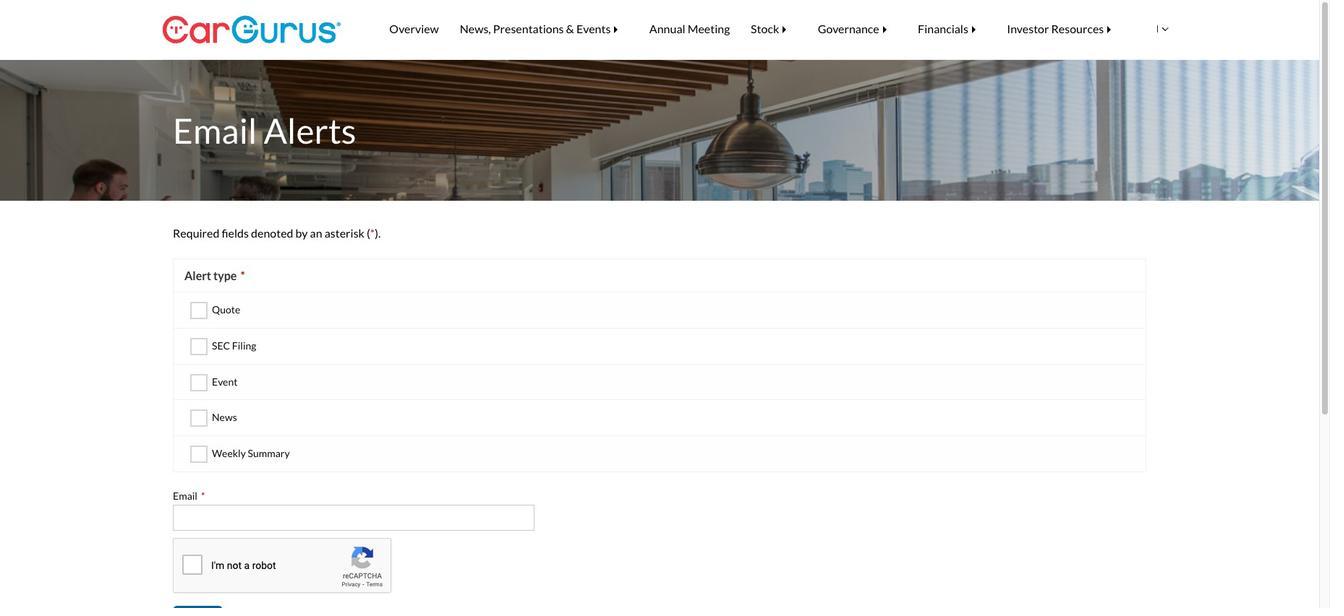 Task type: locate. For each thing, give the bounding box(es) containing it.
stock
[[751, 22, 779, 35]]

email for email
[[173, 490, 197, 503]]

).
[[375, 226, 381, 240]]

stock link
[[740, 12, 807, 46]]

annual
[[649, 22, 685, 35]]

news, presentations & events
[[460, 22, 611, 35]]

Email email field
[[173, 506, 534, 532]]

type
[[213, 269, 237, 283]]

overview link
[[379, 12, 449, 46]]

meeting
[[688, 22, 730, 35]]

email alerts
[[173, 110, 356, 151]]

None submit
[[173, 607, 223, 609]]

asterisk
[[324, 226, 364, 240]]

cargurus logo image
[[162, 0, 341, 59]]

en button
[[1122, 8, 1176, 50]]

menu bar
[[357, 0, 1154, 58]]

2 email from the top
[[173, 490, 197, 503]]

denoted
[[251, 226, 293, 240]]

by
[[295, 226, 308, 240]]

0 vertical spatial email
[[173, 110, 257, 151]]

events
[[576, 22, 611, 35]]

weekly summary
[[212, 448, 290, 460]]

1 vertical spatial email
[[173, 490, 197, 503]]

email
[[173, 110, 257, 151], [173, 490, 197, 503]]

1 email from the top
[[173, 110, 257, 151]]

news, presentations & events link
[[449, 12, 639, 46]]

an
[[310, 226, 322, 240]]

resources
[[1051, 22, 1104, 35]]



Task type: describe. For each thing, give the bounding box(es) containing it.
en
[[1145, 22, 1159, 35]]

event
[[212, 376, 238, 388]]

&
[[566, 22, 574, 35]]

sec
[[212, 340, 230, 352]]

alert type
[[184, 269, 237, 283]]

financials
[[918, 22, 968, 35]]

investor resources link
[[997, 12, 1132, 46]]

quote
[[212, 304, 240, 316]]

presentations
[[493, 22, 564, 35]]

governance link
[[807, 12, 907, 46]]

investor
[[1007, 22, 1049, 35]]

menu bar containing overview
[[357, 0, 1154, 58]]

annual meeting
[[649, 22, 730, 35]]

fields
[[222, 226, 249, 240]]

overview
[[389, 22, 439, 35]]

news,
[[460, 22, 491, 35]]

financials link
[[907, 12, 997, 46]]

filing
[[232, 340, 256, 352]]

weekly
[[212, 448, 246, 460]]

news
[[212, 412, 237, 424]]

investor resources
[[1007, 22, 1104, 35]]

email for email alerts
[[173, 110, 257, 151]]

required
[[173, 226, 219, 240]]

(
[[367, 226, 370, 240]]

sec filing
[[212, 340, 256, 352]]

annual meeting link
[[639, 12, 740, 46]]

governance
[[818, 22, 879, 35]]

summary
[[248, 448, 290, 460]]

required fields denoted by an asterisk (
[[173, 226, 370, 240]]

alerts
[[264, 110, 356, 151]]

alert
[[184, 269, 211, 283]]



Task type: vqa. For each thing, say whether or not it's contained in the screenshot.
THE NEWS, on the top
yes



